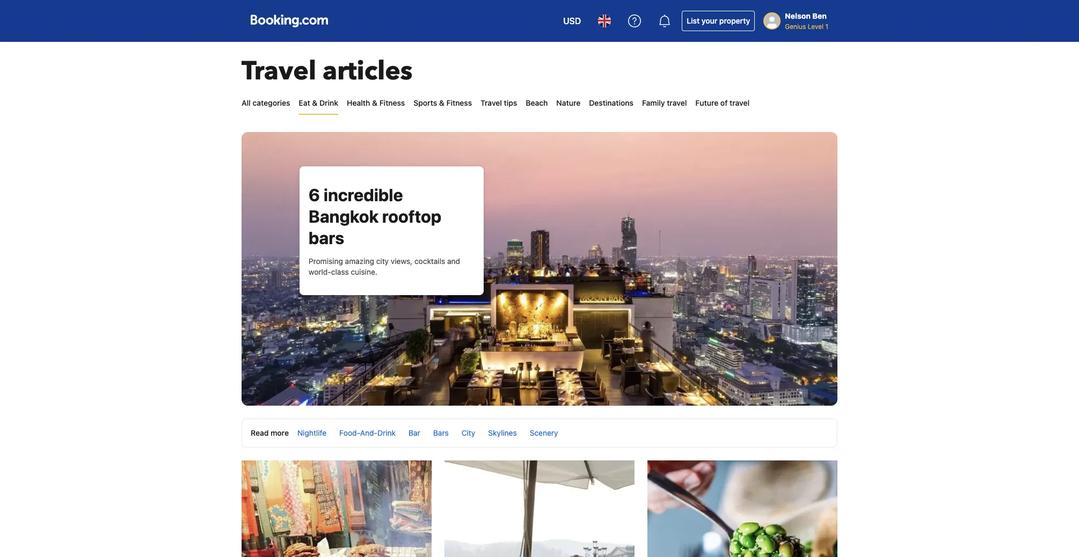 Task type: describe. For each thing, give the bounding box(es) containing it.
read
[[251, 429, 269, 438]]

health & fitness link
[[347, 92, 405, 114]]

beach
[[526, 99, 548, 107]]

travel for travel tips
[[481, 99, 502, 107]]

fitness for health & fitness
[[379, 99, 405, 107]]

sports & fitness
[[414, 99, 472, 107]]

genius
[[785, 23, 806, 30]]

health & fitness
[[347, 99, 405, 107]]

city link
[[462, 429, 475, 438]]

travel tips link
[[481, 92, 517, 114]]

all
[[242, 99, 251, 107]]

bar link
[[409, 429, 420, 438]]

6
[[309, 185, 320, 205]]

6 incredible bangkok rooftop bars
[[309, 185, 441, 248]]

family
[[642, 99, 665, 107]]

amazing
[[345, 257, 374, 266]]

1 travel from the left
[[667, 99, 687, 107]]

nightlife
[[297, 429, 326, 438]]

family travel link
[[642, 92, 687, 114]]

tips
[[504, 99, 517, 107]]

6 incredible bangkok rooftop bars link
[[309, 185, 441, 248]]

articles
[[323, 54, 413, 89]]

travel tips
[[481, 99, 517, 107]]

world-
[[309, 268, 331, 276]]

nature
[[556, 99, 580, 107]]

health
[[347, 99, 370, 107]]

scenery
[[530, 429, 558, 438]]

1
[[825, 23, 828, 30]]

skylines link
[[488, 429, 517, 438]]

skylines
[[488, 429, 517, 438]]

food-and-drink
[[339, 429, 396, 438]]

& for sports
[[439, 99, 444, 107]]

drink
[[377, 429, 396, 438]]

destinations
[[589, 99, 633, 107]]

eat & drink
[[299, 99, 338, 107]]

& for eat
[[312, 99, 317, 107]]

nelson
[[785, 12, 811, 20]]

property
[[719, 16, 750, 25]]

and-
[[360, 429, 377, 438]]

rooftop
[[382, 206, 441, 227]]

list your property link
[[682, 11, 755, 31]]

cuisine.
[[351, 268, 377, 276]]

eat & drink link
[[299, 92, 338, 114]]

family travel
[[642, 99, 687, 107]]

city inside promising amazing city views, cocktails and world-class cuisine.
[[376, 257, 389, 266]]

food-and-drink link
[[339, 429, 396, 438]]

all categories
[[242, 99, 290, 107]]

bars link
[[433, 429, 449, 438]]

list
[[687, 16, 700, 25]]



Task type: locate. For each thing, give the bounding box(es) containing it.
& inside 'link'
[[372, 99, 377, 107]]

of
[[720, 99, 728, 107]]

future
[[695, 99, 718, 107]]

sports & fitness link
[[414, 92, 472, 114]]

eat
[[299, 99, 310, 107]]

travel articles
[[242, 54, 413, 89]]

class
[[331, 268, 349, 276]]

views,
[[391, 257, 412, 266]]

1 vertical spatial bars
[[433, 429, 449, 438]]

drink
[[319, 99, 338, 107]]

2 horizontal spatial &
[[439, 99, 444, 107]]

and
[[447, 257, 460, 266]]

destinations link
[[589, 92, 633, 114]]

bars right bar
[[433, 429, 449, 438]]

1 & from the left
[[312, 99, 317, 107]]

1 vertical spatial travel
[[481, 99, 502, 107]]

travel for travel articles
[[242, 54, 316, 89]]

more
[[271, 429, 289, 438]]

categories
[[253, 99, 290, 107]]

0 horizontal spatial &
[[312, 99, 317, 107]]

city
[[376, 257, 389, 266], [462, 429, 475, 438]]

3 & from the left
[[439, 99, 444, 107]]

fitness inside 'link'
[[379, 99, 405, 107]]

1 horizontal spatial fitness
[[446, 99, 472, 107]]

travel left tips on the left
[[481, 99, 502, 107]]

0 horizontal spatial travel
[[667, 99, 687, 107]]

& for health
[[372, 99, 377, 107]]

travel
[[242, 54, 316, 89], [481, 99, 502, 107]]

1 vertical spatial city
[[462, 429, 475, 438]]

1 fitness from the left
[[379, 99, 405, 107]]

ben
[[812, 12, 827, 20]]

fitness for sports & fitness
[[446, 99, 472, 107]]

booking.com online hotel reservations image
[[251, 14, 328, 27]]

future of travel
[[695, 99, 749, 107]]

bars inside 6 incredible bangkok rooftop bars
[[309, 228, 344, 248]]

&
[[312, 99, 317, 107], [372, 99, 377, 107], [439, 99, 444, 107]]

1 horizontal spatial city
[[462, 429, 475, 438]]

2 travel from the left
[[730, 99, 749, 107]]

bars
[[309, 228, 344, 248], [433, 429, 449, 438]]

& right eat
[[312, 99, 317, 107]]

fitness right sports
[[446, 99, 472, 107]]

promising
[[309, 257, 343, 266]]

0 horizontal spatial city
[[376, 257, 389, 266]]

0 horizontal spatial travel
[[242, 54, 316, 89]]

bangkok
[[309, 206, 378, 227]]

usd
[[563, 16, 581, 26]]

nature link
[[556, 92, 580, 114]]

0 horizontal spatial bars
[[309, 228, 344, 248]]

beach link
[[526, 92, 548, 114]]

bar
[[409, 429, 420, 438]]

list your property
[[687, 16, 750, 25]]

1 horizontal spatial travel
[[481, 99, 502, 107]]

level
[[808, 23, 824, 30]]

scenery link
[[530, 429, 558, 438]]

0 vertical spatial city
[[376, 257, 389, 266]]

future of travel link
[[695, 92, 749, 114]]

nightlife link
[[297, 429, 326, 438]]

travel right of
[[730, 99, 749, 107]]

nelson ben genius level 1
[[785, 12, 828, 30]]

1 horizontal spatial &
[[372, 99, 377, 107]]

all categories link
[[242, 92, 290, 114]]

bars up the promising
[[309, 228, 344, 248]]

sports
[[414, 99, 437, 107]]

& right the 'health'
[[372, 99, 377, 107]]

usd button
[[557, 8, 587, 34]]

& right sports
[[439, 99, 444, 107]]

travel right family
[[667, 99, 687, 107]]

1 horizontal spatial travel
[[730, 99, 749, 107]]

2 & from the left
[[372, 99, 377, 107]]

your
[[702, 16, 717, 25]]

travel
[[667, 99, 687, 107], [730, 99, 749, 107]]

food-
[[339, 429, 360, 438]]

travel inside 'travel tips' link
[[481, 99, 502, 107]]

city right bars link
[[462, 429, 475, 438]]

city left views,
[[376, 257, 389, 266]]

0 vertical spatial bars
[[309, 228, 344, 248]]

0 vertical spatial travel
[[242, 54, 316, 89]]

cocktails
[[414, 257, 445, 266]]

travel up categories
[[242, 54, 316, 89]]

read more
[[251, 429, 289, 438]]

1 horizontal spatial bars
[[433, 429, 449, 438]]

2 fitness from the left
[[446, 99, 472, 107]]

promising amazing city views, cocktails and world-class cuisine.
[[309, 257, 460, 276]]

incredible
[[324, 185, 403, 205]]

fitness
[[379, 99, 405, 107], [446, 99, 472, 107]]

fitness left sports
[[379, 99, 405, 107]]

0 horizontal spatial fitness
[[379, 99, 405, 107]]



Task type: vqa. For each thing, say whether or not it's contained in the screenshot.
nightlife
yes



